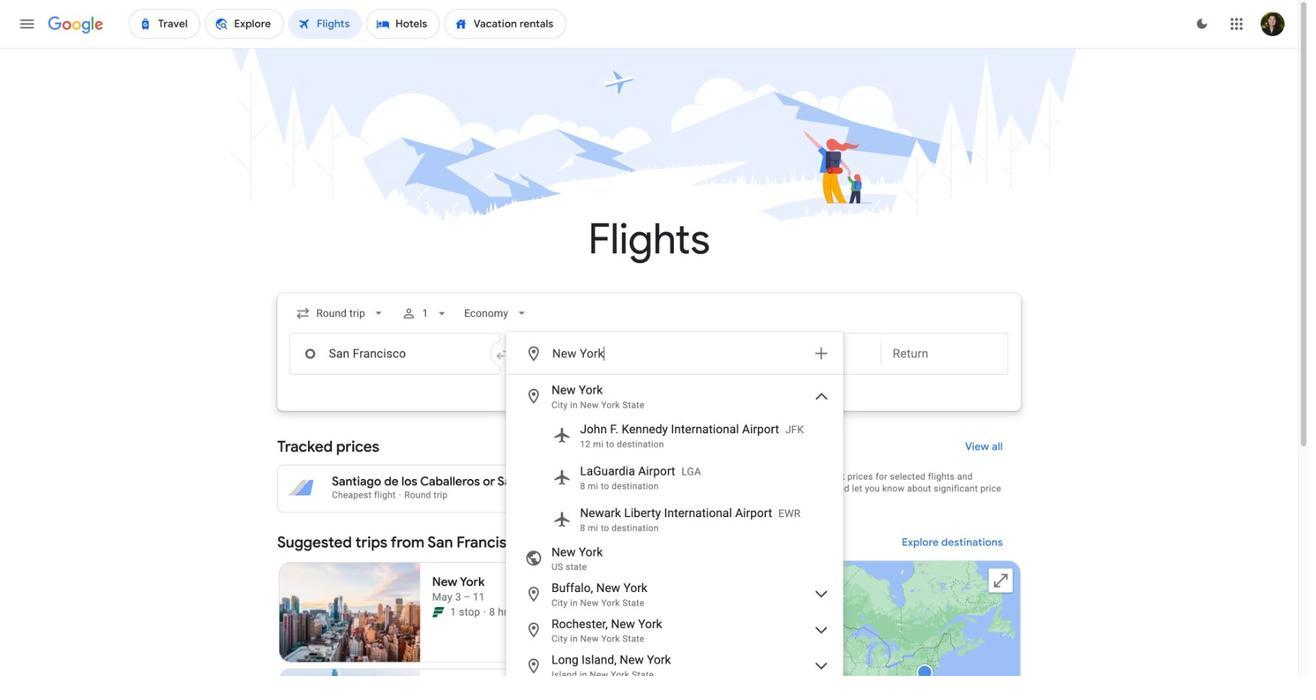Task type: locate. For each thing, give the bounding box(es) containing it.
newark liberty international airport (ewr) option
[[507, 499, 843, 541]]

1 vertical spatial new york option
[[507, 541, 843, 577]]

 image inside suggested trips from san francisco region
[[484, 605, 486, 620]]

destination, select multiple airports image
[[813, 345, 831, 363]]

new york option up john f. kennedy international airport (jfk) option
[[507, 379, 843, 415]]

Flight search field
[[265, 294, 1034, 677]]

1 new york option from the top
[[507, 379, 843, 415]]

new york option
[[507, 379, 843, 415], [507, 541, 843, 577]]

407 US dollars text field
[[607, 488, 631, 501]]

frontier image
[[433, 607, 445, 619]]

new york option up buffalo, new york option
[[507, 541, 843, 577]]

list box
[[507, 375, 843, 677]]

john f. kennedy international airport (jfk) option
[[507, 415, 843, 457]]

Where from? text field
[[289, 333, 501, 375]]

None field
[[289, 296, 392, 332], [458, 296, 536, 332], [289, 296, 392, 332], [458, 296, 536, 332]]

Departure text field
[[767, 334, 870, 374]]

351 US dollars text field
[[606, 475, 631, 490]]

toggle nearby airports for long island, new york image
[[813, 658, 831, 676]]

169 US dollars text field
[[598, 640, 620, 653]]

 image
[[484, 605, 486, 620]]

2 new york option from the top
[[507, 541, 843, 577]]

0 vertical spatial new york option
[[507, 379, 843, 415]]



Task type: describe. For each thing, give the bounding box(es) containing it.
Return text field
[[893, 334, 997, 374]]

list box inside enter your destination dialog
[[507, 375, 843, 677]]

suggested trips from san francisco region
[[277, 525, 1022, 677]]

laguardia airport (lga) option
[[507, 457, 843, 499]]

enter your destination dialog
[[506, 332, 844, 677]]

toggle nearby airports for new york image
[[813, 388, 831, 406]]

main menu image
[[18, 15, 36, 33]]

toggle nearby airports for buffalo, new york image
[[813, 586, 831, 604]]

long island, new york option
[[507, 649, 843, 677]]

tracked prices region
[[277, 429, 1022, 513]]

rochester, new york option
[[507, 613, 843, 649]]

change appearance image
[[1185, 6, 1221, 42]]

toggle nearby airports for rochester, new york image
[[813, 622, 831, 640]]

buffalo, new york option
[[507, 577, 843, 613]]

Where to?  text field
[[552, 336, 804, 372]]



Task type: vqa. For each thing, say whether or not it's contained in the screenshot.
The Frontier ICON
yes



